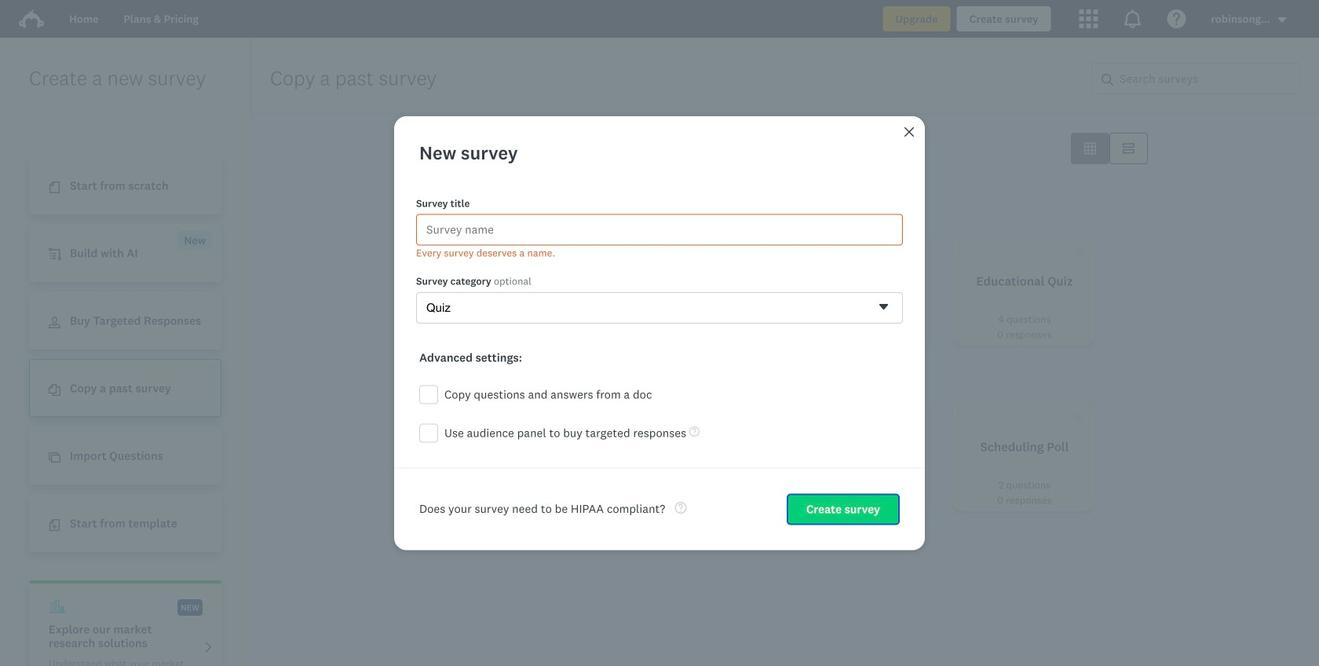 Task type: vqa. For each thing, say whether or not it's contained in the screenshot.
Folders icon
no



Task type: locate. For each thing, give the bounding box(es) containing it.
0 vertical spatial help image
[[690, 427, 700, 437]]

products icon image
[[1080, 9, 1098, 28], [1080, 9, 1098, 28]]

clone image
[[49, 452, 60, 464]]

Survey name field
[[416, 214, 903, 245]]

help icon image
[[1168, 9, 1186, 28]]

user image
[[49, 317, 60, 329]]

help image
[[690, 427, 700, 437], [675, 502, 687, 514]]

starfilled image
[[741, 245, 753, 257]]

2 brand logo image from the top
[[19, 9, 44, 28]]

chevronright image
[[203, 642, 214, 653]]

0 horizontal spatial help image
[[675, 502, 687, 514]]

starfilled image
[[574, 245, 586, 257], [1074, 245, 1086, 257], [1074, 411, 1086, 423]]

dropdown arrow icon image
[[1277, 15, 1288, 26], [1279, 17, 1287, 23]]

dialog
[[394, 116, 925, 550]]

document image
[[49, 182, 60, 193]]

1 brand logo image from the top
[[19, 6, 44, 31]]

grid image
[[1085, 143, 1097, 154]]

documentplus image
[[49, 519, 60, 531]]

brand logo image
[[19, 6, 44, 31], [19, 9, 44, 28]]



Task type: describe. For each thing, give the bounding box(es) containing it.
documentclone image
[[49, 384, 60, 396]]

close image
[[903, 125, 916, 138]]

textboxmultiple image
[[1123, 143, 1135, 154]]

1 vertical spatial help image
[[675, 502, 687, 514]]

1 horizontal spatial help image
[[690, 427, 700, 437]]

notification center icon image
[[1124, 9, 1142, 28]]

Search surveys field
[[1114, 64, 1300, 93]]

search image
[[1102, 74, 1114, 86]]

close image
[[905, 127, 914, 136]]



